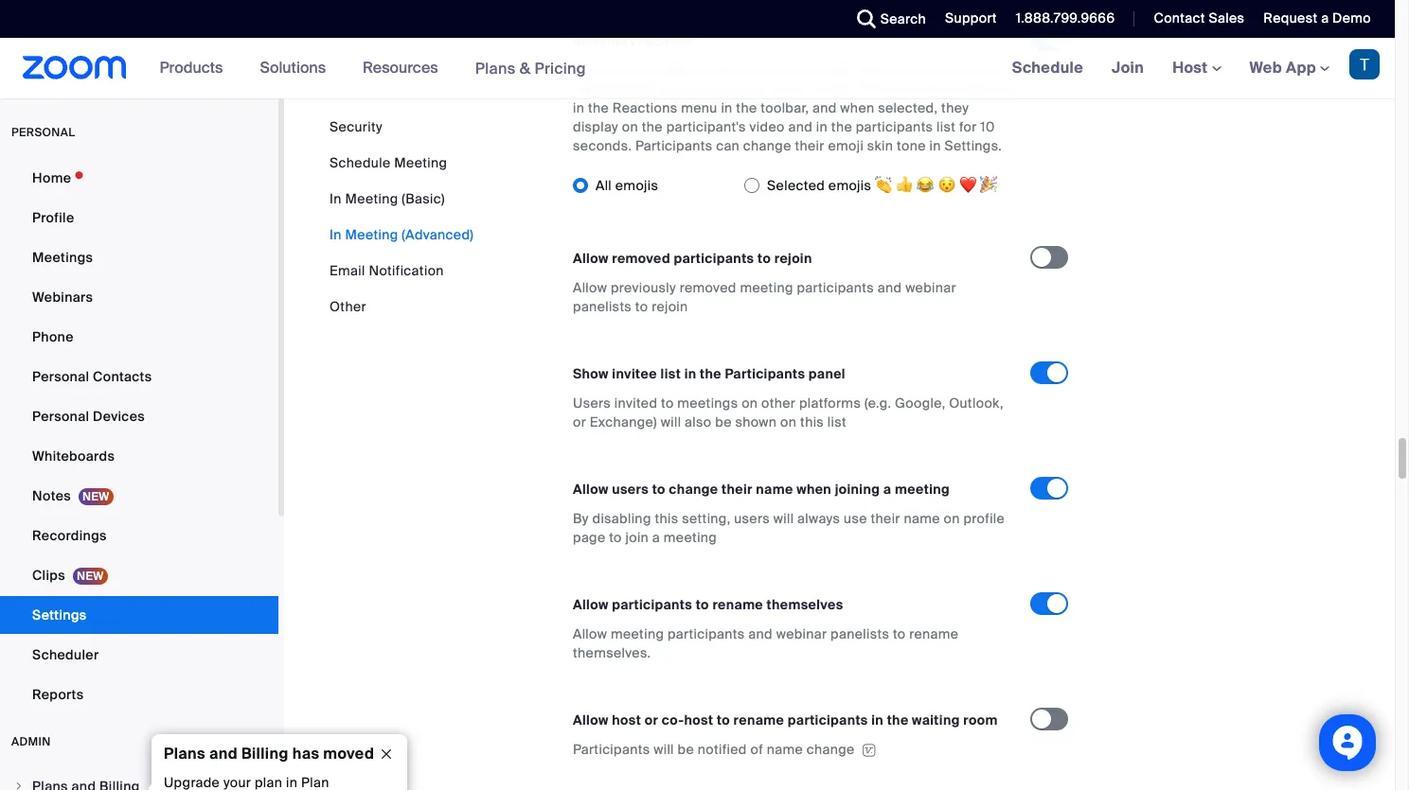 Task type: describe. For each thing, give the bounding box(es) containing it.
support
[[945, 9, 997, 27]]

web
[[1250, 58, 1283, 78]]

clap,
[[737, 80, 768, 97]]

participants up the menu
[[668, 61, 745, 78]]

by disabling this setting, users will always use their name on profile page to join a meeting
[[573, 510, 1005, 546]]

zoom logo image
[[23, 56, 127, 80]]

allow for allow meeting participants to communicate without interrupting by reaction with emojis (e.g. clap, heart, laugh). these emojis are found in the reactions menu in the toolbar, and when selected, they display on the participant's video and in the participants list for 10 seconds. participants can change their emoji skin tone in settings.
[[573, 61, 607, 78]]

😂
[[917, 177, 935, 194]]

schedule link
[[998, 38, 1098, 99]]

webinar inside allow meeting participants and webinar panelists to rename themselves.
[[776, 626, 827, 643]]

by
[[987, 61, 1002, 78]]

all
[[596, 177, 612, 194]]

reaction
[[573, 80, 626, 97]]

users invited to meetings on other platforms (e.g. google, outlook, or exchange) will also be shown on this list
[[573, 395, 1004, 431]]

meetings
[[32, 249, 93, 266]]

app
[[1286, 58, 1317, 78]]

personal
[[11, 125, 75, 140]]

allow for allow previously removed meeting participants and webinar panelists to rejoin
[[573, 279, 607, 296]]

this inside the users invited to meetings on other platforms (e.g. google, outlook, or exchange) will also be shown on this list
[[800, 414, 824, 431]]

email notification link
[[330, 262, 444, 279]]

show
[[573, 365, 609, 382]]

themselves.
[[573, 645, 651, 662]]

1.888.799.9666 button up join
[[1002, 0, 1120, 38]]

exchange)
[[590, 414, 657, 431]]

the up meetings
[[700, 365, 722, 382]]

participants inside allow meeting participants and webinar panelists to rename themselves.
[[668, 626, 745, 643]]

without
[[857, 61, 904, 78]]

product information navigation
[[146, 38, 600, 99]]

support link up by
[[945, 9, 997, 27]]

meeting reactions
[[573, 32, 694, 49]]

meeting inside "allow previously removed meeting participants and webinar panelists to rejoin"
[[740, 279, 794, 296]]

personal for personal contacts
[[32, 368, 89, 386]]

selected
[[767, 177, 825, 194]]

schedule meeting link
[[330, 154, 447, 171]]

the down the reactions
[[642, 118, 663, 135]]

😯
[[938, 177, 956, 194]]

skin
[[868, 137, 894, 154]]

home link
[[0, 159, 278, 197]]

toolbar,
[[761, 99, 809, 116]]

reactions
[[631, 32, 694, 49]]

allow participants to rename themselves
[[573, 596, 844, 613]]

meetings link
[[0, 239, 278, 277]]

contact sales
[[1154, 9, 1245, 27]]

&
[[520, 58, 531, 78]]

web app
[[1250, 58, 1317, 78]]

profile
[[964, 510, 1005, 527]]

participants inside application
[[573, 741, 650, 758]]

be inside application
[[678, 741, 694, 758]]

0 horizontal spatial list
[[661, 365, 681, 382]]

allow for allow removed participants to rejoin
[[573, 250, 609, 267]]

(advanced)
[[402, 226, 474, 243]]

in right the menu
[[721, 99, 733, 116]]

for
[[960, 118, 977, 135]]

(basic)
[[402, 190, 445, 207]]

heart,
[[771, 80, 809, 97]]

in meeting (basic)
[[330, 190, 445, 207]]

emojis left 👏
[[829, 177, 872, 194]]

notes link
[[0, 477, 278, 515]]

participants will be notified of name change
[[573, 741, 855, 758]]

themselves
[[767, 596, 844, 613]]

1.888.799.9666 button up "schedule" link in the right of the page
[[1016, 9, 1115, 27]]

1.888.799.9666
[[1016, 9, 1115, 27]]

meetings
[[678, 395, 738, 412]]

removed inside "allow previously removed meeting participants and webinar panelists to rejoin"
[[680, 279, 737, 296]]

always
[[798, 510, 841, 527]]

(e.g. inside allow meeting participants to communicate without interrupting by reaction with emojis (e.g. clap, heart, laugh). these emojis are found in the reactions menu in the toolbar, and when selected, they display on the participant's video and in the participants list for 10 seconds. participants can change their emoji skin tone in settings.
[[706, 80, 733, 97]]

to inside the users invited to meetings on other platforms (e.g. google, outlook, or exchange) will also be shown on this list
[[661, 395, 674, 412]]

page
[[573, 529, 606, 546]]

meetings navigation
[[998, 38, 1395, 99]]

selected emojis 👏 👍 😂 😯 ❤️ 🎉
[[767, 177, 998, 194]]

plans & pricing
[[475, 58, 586, 78]]

join link
[[1098, 38, 1159, 99]]

allow removed participants to rejoin
[[573, 250, 812, 267]]

web app button
[[1250, 58, 1330, 78]]

name for change
[[767, 741, 803, 758]]

other link
[[330, 298, 367, 315]]

can
[[716, 137, 740, 154]]

emojis up selected,
[[902, 80, 945, 97]]

in right tone
[[930, 137, 941, 154]]

schedule for schedule
[[1012, 58, 1084, 78]]

moved
[[323, 745, 374, 764]]

on inside by disabling this setting, users will always use their name on profile page to join a meeting
[[944, 510, 960, 527]]

shown
[[736, 414, 777, 431]]

host
[[1173, 58, 1212, 78]]

room
[[964, 712, 998, 729]]

their inside allow meeting participants to communicate without interrupting by reaction with emojis (e.g. clap, heart, laugh). these emojis are found in the reactions menu in the toolbar, and when selected, they display on the participant's video and in the participants list for 10 seconds. participants can change their emoji skin tone in settings.
[[795, 137, 825, 154]]

request a demo
[[1264, 9, 1372, 27]]

on inside allow meeting participants to communicate without interrupting by reaction with emojis (e.g. clap, heart, laugh). these emojis are found in the reactions menu in the toolbar, and when selected, they display on the participant's video and in the participants list for 10 seconds. participants can change their emoji skin tone in settings.
[[622, 118, 638, 135]]

and inside tooltip
[[209, 745, 238, 764]]

1 horizontal spatial a
[[884, 481, 892, 498]]

display
[[573, 118, 619, 135]]

meeting up reaction
[[573, 32, 628, 49]]

users
[[573, 395, 611, 412]]

webinars link
[[0, 278, 278, 316]]

devices
[[93, 408, 145, 425]]

video
[[750, 118, 785, 135]]

participants up themselves.
[[612, 596, 693, 613]]

plans and billing has moved
[[164, 745, 374, 764]]

schedule meeting
[[330, 154, 447, 171]]

1 horizontal spatial or
[[645, 712, 658, 729]]

10
[[981, 118, 995, 135]]

setting,
[[682, 510, 731, 527]]

allow host or co-host to rename participants in the waiting room
[[573, 712, 998, 729]]

the down reaction
[[588, 99, 609, 116]]

on down other
[[781, 414, 797, 431]]

security
[[330, 118, 383, 135]]

on up shown
[[742, 395, 758, 412]]

or inside the users invited to meetings on other platforms (e.g. google, outlook, or exchange) will also be shown on this list
[[573, 414, 586, 431]]

search button
[[843, 0, 931, 38]]

1 vertical spatial participants
[[725, 365, 805, 382]]

profile picture image
[[1350, 49, 1380, 80]]

selected,
[[878, 99, 938, 116]]

phone
[[32, 329, 74, 346]]

when inside allow meeting participants to communicate without interrupting by reaction with emojis (e.g. clap, heart, laugh). these emojis are found in the reactions menu in the toolbar, and when selected, they display on the participant's video and in the participants list for 10 seconds. participants can change their emoji skin tone in settings.
[[841, 99, 875, 116]]

0 vertical spatial rename
[[713, 596, 764, 613]]

personal devices link
[[0, 398, 278, 436]]

right image
[[13, 782, 25, 791]]

resources button
[[363, 38, 447, 99]]

participants up participants will be notified of name change application
[[788, 712, 868, 729]]

meeting for schedule meeting
[[394, 154, 447, 171]]

outlook,
[[949, 395, 1004, 412]]

clips
[[32, 567, 65, 584]]

search
[[881, 10, 926, 27]]

profile
[[32, 209, 74, 226]]



Task type: locate. For each thing, give the bounding box(es) containing it.
1 horizontal spatial change
[[743, 137, 792, 154]]

participants inside allow meeting participants to communicate without interrupting by reaction with emojis (e.g. clap, heart, laugh). these emojis are found in the reactions menu in the toolbar, and when selected, they display on the participant's video and in the participants list for 10 seconds. participants can change their emoji skin tone in settings.
[[636, 137, 713, 154]]

menu
[[681, 99, 718, 116]]

6 allow from the top
[[573, 626, 607, 643]]

in up support version for allow host or co-host to rename participants in the waiting room icon
[[872, 712, 884, 729]]

participants up panel
[[797, 279, 874, 296]]

0 horizontal spatial rejoin
[[652, 298, 688, 315]]

home
[[32, 170, 71, 187]]

list inside allow meeting participants to communicate without interrupting by reaction with emojis (e.g. clap, heart, laugh). these emojis are found in the reactions menu in the toolbar, and when selected, they display on the participant's video and in the participants list for 10 seconds. participants can change their emoji skin tone in settings.
[[937, 118, 956, 135]]

sales
[[1209, 9, 1245, 27]]

0 horizontal spatial or
[[573, 414, 586, 431]]

1 horizontal spatial removed
[[680, 279, 737, 296]]

panelists inside "allow previously removed meeting participants and webinar panelists to rejoin"
[[573, 298, 632, 315]]

list
[[937, 118, 956, 135], [661, 365, 681, 382], [828, 414, 847, 431]]

0 horizontal spatial (e.g.
[[706, 80, 733, 97]]

rename up allow meeting participants and webinar panelists to rename themselves.
[[713, 596, 764, 613]]

with
[[630, 80, 656, 97]]

allow for allow participants to rename themselves
[[573, 596, 609, 613]]

other
[[330, 298, 367, 315]]

name inside by disabling this setting, users will always use their name on profile page to join a meeting
[[904, 510, 940, 527]]

1 vertical spatial rename
[[910, 626, 959, 643]]

1 horizontal spatial this
[[800, 414, 824, 431]]

products
[[160, 58, 223, 78]]

will left the also
[[661, 414, 681, 431]]

1 vertical spatial rejoin
[[652, 298, 688, 315]]

meeting for in meeting (basic)
[[345, 190, 398, 207]]

these
[[859, 80, 898, 97]]

rejoin down previously
[[652, 298, 688, 315]]

interrupting
[[908, 61, 983, 78]]

1 horizontal spatial be
[[715, 414, 732, 431]]

1 personal from the top
[[32, 368, 89, 386]]

1 vertical spatial personal
[[32, 408, 89, 425]]

will down co- on the bottom of the page
[[654, 741, 674, 758]]

1 horizontal spatial webinar
[[906, 279, 957, 296]]

0 horizontal spatial host
[[612, 712, 641, 729]]

1 vertical spatial list
[[661, 365, 681, 382]]

👍
[[896, 177, 914, 194]]

2 horizontal spatial their
[[871, 510, 901, 527]]

close image
[[371, 746, 402, 764]]

1 vertical spatial in
[[330, 226, 342, 243]]

a right "join"
[[653, 529, 660, 546]]

their right use
[[871, 510, 901, 527]]

in
[[573, 99, 585, 116], [721, 99, 733, 116], [816, 118, 828, 135], [930, 137, 941, 154], [685, 365, 697, 382], [872, 712, 884, 729]]

meeting up themselves.
[[611, 626, 664, 643]]

1 allow from the top
[[573, 61, 607, 78]]

menu bar
[[330, 117, 474, 316]]

in up display
[[573, 99, 585, 116]]

by
[[573, 510, 589, 527]]

1.888.799.9666 button
[[1002, 0, 1120, 38], [1016, 9, 1115, 27]]

0 vertical spatial participants
[[636, 137, 713, 154]]

plans
[[475, 58, 516, 78], [164, 745, 205, 764]]

or left co- on the bottom of the page
[[645, 712, 658, 729]]

their inside by disabling this setting, users will always use their name on profile page to join a meeting
[[871, 510, 901, 527]]

communicate
[[765, 61, 854, 78]]

0 horizontal spatial this
[[655, 510, 679, 527]]

1 host from the left
[[612, 712, 641, 729]]

rename up waiting
[[910, 626, 959, 643]]

list inside the users invited to meetings on other platforms (e.g. google, outlook, or exchange) will also be shown on this list
[[828, 414, 847, 431]]

2 vertical spatial participants
[[573, 741, 650, 758]]

will left 'always'
[[774, 510, 794, 527]]

0 horizontal spatial change
[[669, 481, 719, 498]]

panelists down themselves
[[831, 626, 890, 643]]

1 vertical spatial their
[[722, 481, 753, 498]]

panelists inside allow meeting participants and webinar panelists to rename themselves.
[[831, 626, 890, 643]]

0 vertical spatial when
[[841, 99, 875, 116]]

participant's
[[667, 118, 746, 135]]

this
[[800, 414, 824, 431], [655, 510, 679, 527]]

❤️
[[959, 177, 977, 194]]

co-
[[662, 712, 684, 729]]

2 vertical spatial their
[[871, 510, 901, 527]]

personal down the 'phone' at the top left
[[32, 368, 89, 386]]

1 vertical spatial change
[[669, 481, 719, 498]]

be inside the users invited to meetings on other platforms (e.g. google, outlook, or exchange) will also be shown on this list
[[715, 414, 732, 431]]

meeting inside by disabling this setting, users will always use their name on profile page to join a meeting
[[664, 529, 717, 546]]

change down video
[[743, 137, 792, 154]]

schedule inside menu bar
[[330, 154, 391, 171]]

change inside allow meeting participants to communicate without interrupting by reaction with emojis (e.g. clap, heart, laugh). these emojis are found in the reactions menu in the toolbar, and when selected, they display on the participant's video and in the participants list for 10 seconds. participants can change their emoji skin tone in settings.
[[743, 137, 792, 154]]

1 horizontal spatial plans
[[475, 58, 516, 78]]

0 vertical spatial rejoin
[[775, 250, 812, 267]]

allow meeting participants and webinar panelists to rename themselves.
[[573, 626, 959, 662]]

billing
[[242, 745, 289, 764]]

allow for allow meeting participants and webinar panelists to rename themselves.
[[573, 626, 607, 643]]

tone
[[897, 137, 926, 154]]

2 vertical spatial list
[[828, 414, 847, 431]]

participants down selected,
[[856, 118, 933, 135]]

security link
[[330, 118, 383, 135]]

webinar inside "allow previously removed meeting participants and webinar panelists to rejoin"
[[906, 279, 957, 296]]

0 horizontal spatial a
[[653, 529, 660, 546]]

this inside by disabling this setting, users will always use their name on profile page to join a meeting
[[655, 510, 679, 527]]

2 personal from the top
[[32, 408, 89, 425]]

in
[[330, 190, 342, 207], [330, 226, 342, 243]]

1 vertical spatial will
[[774, 510, 794, 527]]

2 allow from the top
[[573, 250, 609, 267]]

invited
[[615, 395, 658, 412]]

schedule inside meetings 'navigation'
[[1012, 58, 1084, 78]]

panel
[[809, 365, 846, 382]]

4 allow from the top
[[573, 481, 609, 498]]

plans inside tooltip
[[164, 745, 205, 764]]

1 in from the top
[[330, 190, 342, 207]]

host left co- on the bottom of the page
[[612, 712, 641, 729]]

1 vertical spatial a
[[884, 481, 892, 498]]

0 vertical spatial change
[[743, 137, 792, 154]]

email notification
[[330, 262, 444, 279]]

a right joining
[[884, 481, 892, 498]]

plans and billing has moved tooltip
[[147, 735, 407, 791]]

meeting for in meeting (advanced)
[[345, 226, 398, 243]]

🎉
[[980, 177, 998, 194]]

personal up whiteboards
[[32, 408, 89, 425]]

7 allow from the top
[[573, 712, 609, 729]]

they
[[942, 99, 969, 116]]

to inside by disabling this setting, users will always use their name on profile page to join a meeting
[[609, 529, 622, 546]]

1 vertical spatial schedule
[[330, 154, 391, 171]]

(e.g. inside the users invited to meetings on other platforms (e.g. google, outlook, or exchange) will also be shown on this list
[[865, 395, 892, 412]]

in up meetings
[[685, 365, 697, 382]]

emojis right the all
[[616, 177, 659, 194]]

change left support version for allow host or co-host to rename participants in the waiting room icon
[[807, 741, 855, 758]]

meeting reactions option group
[[573, 170, 1084, 200]]

waiting
[[912, 712, 960, 729]]

menu item
[[0, 769, 278, 791]]

2 horizontal spatial change
[[807, 741, 855, 758]]

banner containing products
[[0, 38, 1395, 99]]

2 host from the left
[[684, 712, 714, 729]]

joining
[[835, 481, 880, 498]]

in meeting (advanced) link
[[330, 226, 474, 243]]

name up by disabling this setting, users will always use their name on profile page to join a meeting
[[756, 481, 793, 498]]

reactions
[[613, 99, 678, 116]]

on left 'profile'
[[944, 510, 960, 527]]

host
[[612, 712, 641, 729], [684, 712, 714, 729]]

in down schedule meeting link
[[330, 190, 342, 207]]

0 vertical spatial their
[[795, 137, 825, 154]]

scheduler
[[32, 647, 99, 664]]

users up disabling
[[612, 481, 649, 498]]

0 horizontal spatial users
[[612, 481, 649, 498]]

meeting up email notification link
[[345, 226, 398, 243]]

users inside by disabling this setting, users will always use their name on profile page to join a meeting
[[734, 510, 770, 527]]

1 vertical spatial when
[[797, 481, 832, 498]]

list down they
[[937, 118, 956, 135]]

0 horizontal spatial removed
[[612, 250, 671, 267]]

0 vertical spatial removed
[[612, 250, 671, 267]]

3 allow from the top
[[573, 279, 607, 296]]

allow inside allow meeting participants to communicate without interrupting by reaction with emojis (e.g. clap, heart, laugh). these emojis are found in the reactions menu in the toolbar, and when selected, they display on the participant's video and in the participants list for 10 seconds. participants can change their emoji skin tone in settings.
[[573, 61, 607, 78]]

allow inside allow meeting participants and webinar panelists to rename themselves.
[[573, 626, 607, 643]]

removed up previously
[[612, 250, 671, 267]]

in meeting (advanced)
[[330, 226, 474, 243]]

to inside allow meeting participants and webinar panelists to rename themselves.
[[893, 626, 906, 643]]

in meeting (basic) link
[[330, 190, 445, 207]]

personal menu menu
[[0, 159, 278, 716]]

join
[[626, 529, 649, 546]]

their left the "emoji"
[[795, 137, 825, 154]]

1 vertical spatial name
[[904, 510, 940, 527]]

1 vertical spatial (e.g.
[[865, 395, 892, 412]]

and inside "allow previously removed meeting participants and webinar panelists to rejoin"
[[878, 279, 902, 296]]

0 vertical spatial panelists
[[573, 298, 632, 315]]

be down co- on the bottom of the page
[[678, 741, 694, 758]]

menu bar containing security
[[330, 117, 474, 316]]

participants inside "allow previously removed meeting participants and webinar panelists to rejoin"
[[797, 279, 874, 296]]

a left demo
[[1322, 9, 1329, 27]]

name right of
[[767, 741, 803, 758]]

participants
[[636, 137, 713, 154], [725, 365, 805, 382], [573, 741, 650, 758]]

or down the "users"
[[573, 414, 586, 431]]

1 vertical spatial be
[[678, 741, 694, 758]]

0 horizontal spatial their
[[722, 481, 753, 498]]

users down allow users to change their name when joining a meeting
[[734, 510, 770, 527]]

meeting down allow removed participants to rejoin
[[740, 279, 794, 296]]

name inside application
[[767, 741, 803, 758]]

support link
[[931, 0, 1002, 38], [945, 9, 997, 27]]

2 vertical spatial name
[[767, 741, 803, 758]]

a inside by disabling this setting, users will always use their name on profile page to join a meeting
[[653, 529, 660, 546]]

meeting down schedule meeting at the left of the page
[[345, 190, 398, 207]]

emojis up the menu
[[660, 80, 703, 97]]

0 vertical spatial or
[[573, 414, 586, 431]]

meeting inside allow meeting participants to communicate without interrupting by reaction with emojis (e.g. clap, heart, laugh). these emojis are found in the reactions menu in the toolbar, and when selected, they display on the participant's video and in the participants list for 10 seconds. participants can change their emoji skin tone in settings.
[[611, 61, 664, 78]]

change inside application
[[807, 741, 855, 758]]

of
[[751, 741, 764, 758]]

allow inside "allow previously removed meeting participants and webinar panelists to rejoin"
[[573, 279, 607, 296]]

support version for allow host or co-host to rename participants in the waiting room image
[[860, 744, 879, 758]]

list right "invitee"
[[661, 365, 681, 382]]

plans inside product information navigation
[[475, 58, 516, 78]]

rejoin up "allow previously removed meeting participants and webinar panelists to rejoin"
[[775, 250, 812, 267]]

laugh).
[[812, 80, 855, 97]]

schedule down 1.888.799.9666
[[1012, 58, 1084, 78]]

notified
[[698, 741, 747, 758]]

participants down allow participants to rename themselves
[[668, 626, 745, 643]]

1 horizontal spatial users
[[734, 510, 770, 527]]

change
[[743, 137, 792, 154], [669, 481, 719, 498], [807, 741, 855, 758]]

0 vertical spatial name
[[756, 481, 793, 498]]

1 vertical spatial panelists
[[831, 626, 890, 643]]

meeting right joining
[[895, 481, 950, 498]]

0 vertical spatial this
[[800, 414, 824, 431]]

plans for plans & pricing
[[475, 58, 516, 78]]

name left 'profile'
[[904, 510, 940, 527]]

1 horizontal spatial schedule
[[1012, 58, 1084, 78]]

1 vertical spatial plans
[[164, 745, 205, 764]]

0 horizontal spatial plans
[[164, 745, 205, 764]]

1 horizontal spatial their
[[795, 137, 825, 154]]

allow
[[573, 61, 607, 78], [573, 250, 609, 267], [573, 279, 607, 296], [573, 481, 609, 498], [573, 596, 609, 613], [573, 626, 607, 643], [573, 712, 609, 729]]

will inside the users invited to meetings on other platforms (e.g. google, outlook, or exchange) will also be shown on this list
[[661, 414, 681, 431]]

settings link
[[0, 597, 278, 635]]

support link up interrupting
[[931, 0, 1002, 38]]

2 horizontal spatial list
[[937, 118, 956, 135]]

their up setting,
[[722, 481, 753, 498]]

this left setting,
[[655, 510, 679, 527]]

meeting inside allow meeting participants and webinar panelists to rename themselves.
[[611, 626, 664, 643]]

(e.g. up the menu
[[706, 80, 733, 97]]

in for in meeting (basic)
[[330, 190, 342, 207]]

panelists down previously
[[573, 298, 632, 315]]

plans for plans and billing has moved
[[164, 745, 205, 764]]

reports
[[32, 687, 84, 704]]

to inside allow meeting participants to communicate without interrupting by reaction with emojis (e.g. clap, heart, laugh). these emojis are found in the reactions menu in the toolbar, and when selected, they display on the participant's video and in the participants list for 10 seconds. participants can change their emoji skin tone in settings.
[[749, 61, 762, 78]]

rename up of
[[734, 712, 785, 729]]

participants up "allow previously removed meeting participants and webinar panelists to rejoin"
[[674, 250, 754, 267]]

plans left &
[[475, 58, 516, 78]]

host up participants will be notified of name change
[[684, 712, 714, 729]]

0 vertical spatial in
[[330, 190, 342, 207]]

solutions
[[260, 58, 326, 78]]

0 vertical spatial users
[[612, 481, 649, 498]]

(e.g. left google,
[[865, 395, 892, 412]]

recordings link
[[0, 517, 278, 555]]

1 horizontal spatial (e.g.
[[865, 395, 892, 412]]

0 vertical spatial (e.g.
[[706, 80, 733, 97]]

2 in from the top
[[330, 226, 342, 243]]

personal
[[32, 368, 89, 386], [32, 408, 89, 425]]

1 horizontal spatial panelists
[[831, 626, 890, 643]]

1 horizontal spatial rejoin
[[775, 250, 812, 267]]

scheduler link
[[0, 637, 278, 674]]

will inside by disabling this setting, users will always use their name on profile page to join a meeting
[[774, 510, 794, 527]]

0 vertical spatial personal
[[32, 368, 89, 386]]

in down laugh).
[[816, 118, 828, 135]]

rejoin
[[775, 250, 812, 267], [652, 298, 688, 315]]

in up email
[[330, 226, 342, 243]]

settings
[[32, 607, 87, 624]]

when down these
[[841, 99, 875, 116]]

whiteboards
[[32, 448, 115, 465]]

2 vertical spatial a
[[653, 529, 660, 546]]

meeting up (basic) on the top of page
[[394, 154, 447, 171]]

webinars
[[32, 289, 93, 306]]

list down platforms
[[828, 414, 847, 431]]

schedule down security
[[330, 154, 391, 171]]

1 vertical spatial webinar
[[776, 626, 827, 643]]

1 vertical spatial users
[[734, 510, 770, 527]]

plans down reports link
[[164, 745, 205, 764]]

will inside application
[[654, 741, 674, 758]]

2 vertical spatial change
[[807, 741, 855, 758]]

the left waiting
[[887, 712, 909, 729]]

1 horizontal spatial when
[[841, 99, 875, 116]]

2 vertical spatial will
[[654, 741, 674, 758]]

0 horizontal spatial when
[[797, 481, 832, 498]]

and inside allow meeting participants and webinar panelists to rename themselves.
[[749, 626, 773, 643]]

solutions button
[[260, 38, 334, 99]]

email
[[330, 262, 365, 279]]

join
[[1112, 58, 1144, 78]]

2 horizontal spatial a
[[1322, 9, 1329, 27]]

banner
[[0, 38, 1395, 99]]

1 vertical spatial removed
[[680, 279, 737, 296]]

0 horizontal spatial be
[[678, 741, 694, 758]]

0 horizontal spatial panelists
[[573, 298, 632, 315]]

products button
[[160, 38, 232, 99]]

meeting up "with"
[[611, 61, 664, 78]]

0 vertical spatial a
[[1322, 9, 1329, 27]]

settings.
[[945, 137, 1002, 154]]

pricing
[[535, 58, 586, 78]]

to inside "allow previously removed meeting participants and webinar panelists to rejoin"
[[635, 298, 648, 315]]

1 vertical spatial or
[[645, 712, 658, 729]]

invitee
[[612, 365, 657, 382]]

0 horizontal spatial webinar
[[776, 626, 827, 643]]

in for in meeting (advanced)
[[330, 226, 342, 243]]

the down clap,
[[736, 99, 757, 116]]

participants will be notified of name change application
[[573, 740, 1014, 760]]

on down the reactions
[[622, 118, 638, 135]]

0 vertical spatial plans
[[475, 58, 516, 78]]

meeting down setting,
[[664, 529, 717, 546]]

rejoin inside "allow previously removed meeting participants and webinar panelists to rejoin"
[[652, 298, 688, 315]]

0 vertical spatial list
[[937, 118, 956, 135]]

0 vertical spatial schedule
[[1012, 58, 1084, 78]]

the
[[588, 99, 609, 116], [736, 99, 757, 116], [642, 118, 663, 135], [832, 118, 853, 135], [700, 365, 722, 382], [887, 712, 909, 729]]

notes
[[32, 488, 71, 505]]

host button
[[1173, 58, 1222, 78]]

or
[[573, 414, 586, 431], [645, 712, 658, 729]]

the up the "emoji"
[[832, 118, 853, 135]]

0 vertical spatial webinar
[[906, 279, 957, 296]]

when up 'always'
[[797, 481, 832, 498]]

2 vertical spatial rename
[[734, 712, 785, 729]]

0 horizontal spatial schedule
[[330, 154, 391, 171]]

removed
[[612, 250, 671, 267], [680, 279, 737, 296]]

allow for allow host or co-host to rename participants in the waiting room
[[573, 712, 609, 729]]

0 vertical spatial will
[[661, 414, 681, 431]]

1 vertical spatial this
[[655, 510, 679, 527]]

other
[[762, 395, 796, 412]]

1 horizontal spatial list
[[828, 414, 847, 431]]

this down platforms
[[800, 414, 824, 431]]

schedule for schedule meeting
[[330, 154, 391, 171]]

5 allow from the top
[[573, 596, 609, 613]]

1 horizontal spatial host
[[684, 712, 714, 729]]

rename inside allow meeting participants and webinar panelists to rename themselves.
[[910, 626, 959, 643]]

0 vertical spatial be
[[715, 414, 732, 431]]

clips link
[[0, 557, 278, 595]]

allow for allow users to change their name when joining a meeting
[[573, 481, 609, 498]]

change up setting,
[[669, 481, 719, 498]]

be down meetings
[[715, 414, 732, 431]]

emoji
[[828, 137, 864, 154]]

found
[[973, 80, 1009, 97]]

removed down allow removed participants to rejoin
[[680, 279, 737, 296]]

personal for personal devices
[[32, 408, 89, 425]]

contacts
[[93, 368, 152, 386]]

name for when
[[756, 481, 793, 498]]

contact
[[1154, 9, 1206, 27]]

and
[[813, 99, 837, 116], [789, 118, 813, 135], [878, 279, 902, 296], [749, 626, 773, 643], [209, 745, 238, 764]]



Task type: vqa. For each thing, say whether or not it's contained in the screenshot.
meeting inside the allow meeting participants to communicate without interrupting by reaction with emojis (e.g. clap, heart, laugh). these emojis are found in the reactions menu in the toolbar, and when selected, they display on the participant's video and in the participants list for 10 seconds. participants can change their emoji skin tone in settings.
yes



